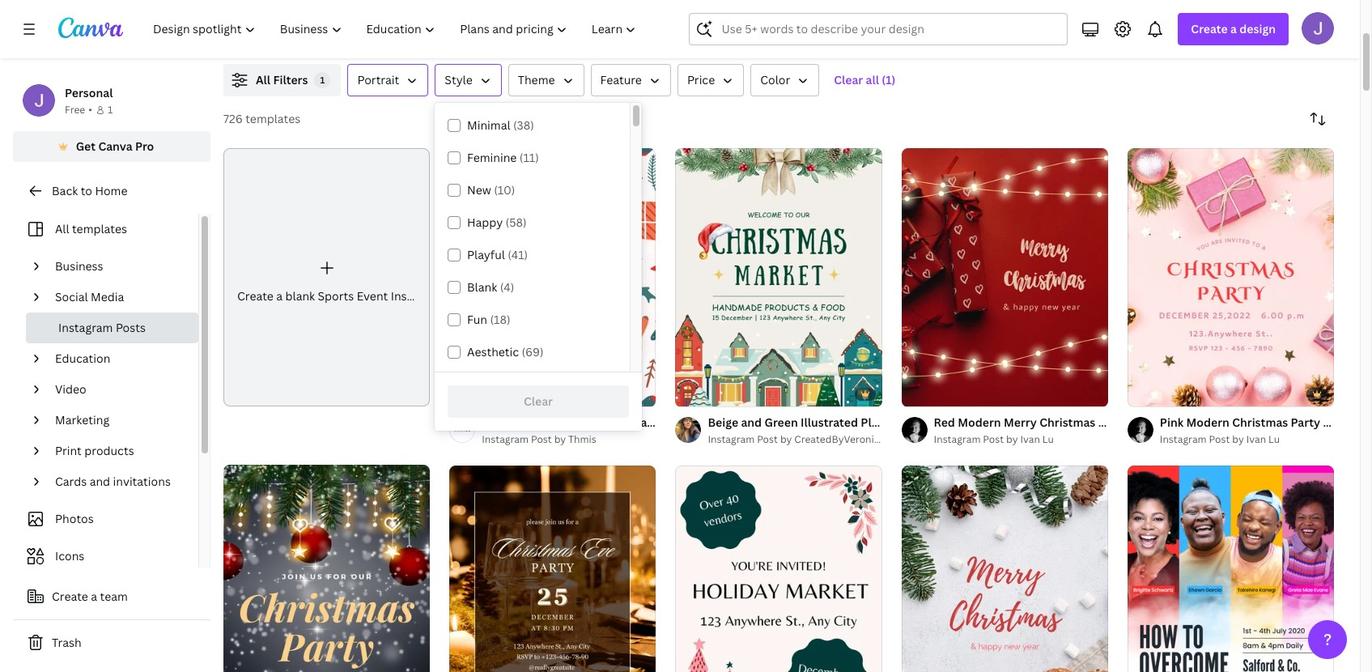 Task type: vqa. For each thing, say whether or not it's contained in the screenshot.


Task type: describe. For each thing, give the bounding box(es) containing it.
business link
[[49, 251, 189, 282]]

holiday market portrait instagram post image
[[676, 466, 882, 672]]

create for create a team
[[52, 589, 88, 604]]

pink modern christmas party instagram instagram post by ivan lu
[[1160, 415, 1373, 446]]

portrait button
[[348, 64, 429, 96]]

theme
[[518, 72, 555, 87]]

education link
[[49, 343, 189, 374]]

(38)
[[514, 117, 534, 133]]

pink modern christmas party instagram link
[[1160, 414, 1373, 432]]

brown and gold festive classy christmas eve party  invitation instagram post image
[[450, 466, 656, 672]]

pro
[[135, 138, 154, 154]]

video
[[55, 381, 86, 397]]

event
[[357, 289, 388, 304]]

back to home
[[52, 183, 128, 198]]

media
[[91, 289, 124, 305]]

playful
[[467, 247, 505, 262]]

modern for red
[[958, 415, 1002, 430]]

instagram post by createdbyveronika link
[[708, 432, 885, 448]]

get canva pro
[[76, 138, 154, 154]]

post inside pink modern christmas party instagram instagram post by ivan lu
[[1210, 432, 1231, 446]]

0 horizontal spatial 1
[[108, 103, 113, 117]]

social
[[55, 289, 88, 305]]

all
[[866, 72, 880, 87]]

clear all (1) button
[[826, 64, 904, 96]]

(1)
[[882, 72, 896, 87]]

price
[[688, 72, 715, 87]]

social media link
[[49, 282, 189, 313]]

trash link
[[13, 627, 211, 659]]

pink
[[1160, 415, 1184, 430]]

post inside create a blank sports event instagram post element
[[448, 289, 473, 304]]

all for all filters
[[256, 72, 271, 87]]

instagram post by thmis link
[[482, 432, 656, 448]]

canva
[[98, 138, 133, 154]]

a for design
[[1231, 21, 1238, 36]]

modern for pink
[[1187, 415, 1230, 430]]

feature button
[[591, 64, 671, 96]]

photos
[[55, 511, 94, 526]]

feminine
[[467, 150, 517, 165]]

sports event instagram posts templates image
[[989, 0, 1335, 45]]

(41)
[[508, 247, 528, 262]]

colorful event promotional instagram post image
[[1128, 466, 1335, 672]]

•
[[88, 103, 92, 117]]

print products link
[[49, 436, 189, 467]]

pink modern christmas party instagram post image
[[1128, 148, 1335, 407]]

photos link
[[23, 504, 189, 535]]

(69)
[[522, 344, 544, 360]]

create for create a blank sports event instagram post
[[237, 289, 274, 304]]

templates for 726 templates
[[246, 111, 301, 126]]

create a design
[[1192, 21, 1276, 36]]

clear all (1)
[[834, 72, 896, 87]]

lu inside red modern merry christmas instagram post instagram post by ivan lu
[[1043, 432, 1054, 446]]

1 by from the left
[[555, 432, 566, 446]]

personal
[[65, 85, 113, 100]]

a for blank
[[276, 289, 283, 304]]

merry
[[1004, 415, 1037, 430]]

get canva pro button
[[13, 131, 211, 162]]

(18)
[[490, 312, 511, 327]]

createdbyveronika
[[795, 432, 885, 446]]

create a blank sports event instagram post link
[[224, 148, 473, 407]]

lu inside pink modern christmas party instagram instagram post by ivan lu
[[1269, 432, 1281, 446]]

cards and invitations link
[[49, 467, 189, 497]]

filters
[[273, 72, 308, 87]]

726 templates
[[224, 111, 301, 126]]

instagram posts
[[58, 320, 146, 335]]

a for team
[[91, 589, 97, 604]]

cards and invitations
[[55, 474, 171, 489]]

instagram post by createdbyveronika
[[708, 432, 885, 446]]

posts
[[116, 320, 146, 335]]

products
[[84, 443, 134, 458]]

multicoloured modern merry christmas instagram post image
[[902, 466, 1109, 672]]

marketing link
[[49, 405, 189, 436]]

0 vertical spatial 1
[[320, 74, 325, 86]]

blank (4)
[[467, 279, 514, 295]]

instagram post by ivan lu link for christmas
[[1160, 432, 1335, 448]]

create for create a design
[[1192, 21, 1228, 36]]

jacob simon image
[[1302, 12, 1335, 45]]

(10)
[[494, 182, 515, 198]]

2 by from the left
[[781, 432, 792, 446]]

ivan inside red modern merry christmas instagram post instagram post by ivan lu
[[1021, 432, 1041, 446]]

(4)
[[500, 279, 514, 295]]

design
[[1240, 21, 1276, 36]]

all templates link
[[23, 214, 189, 245]]

blank
[[286, 289, 315, 304]]

business
[[55, 258, 103, 274]]

education
[[55, 351, 110, 366]]

Sort by button
[[1302, 103, 1335, 135]]

icons link
[[23, 541, 189, 572]]

free •
[[65, 103, 92, 117]]

sports
[[318, 289, 354, 304]]

color button
[[751, 64, 820, 96]]

clear for clear
[[524, 394, 553, 409]]

back
[[52, 183, 78, 198]]

ivan inside pink modern christmas party instagram instagram post by ivan lu
[[1247, 432, 1267, 446]]

(11)
[[520, 150, 539, 165]]



Task type: locate. For each thing, give the bounding box(es) containing it.
a left design
[[1231, 21, 1238, 36]]

christmas
[[1040, 415, 1096, 430], [1233, 415, 1289, 430]]

2 vertical spatial a
[[91, 589, 97, 604]]

create inside create a blank sports event instagram post element
[[237, 289, 274, 304]]

color
[[761, 72, 791, 87]]

minimal (38)
[[467, 117, 534, 133]]

instagram post by ivan lu link for merry
[[934, 432, 1109, 448]]

beige and green illustrated playful festive christmas market invitation instagram post image
[[676, 148, 882, 407]]

instagram inside "link"
[[391, 289, 446, 304]]

1 horizontal spatial ivan
[[1247, 432, 1267, 446]]

clear for clear all (1)
[[834, 72, 864, 87]]

1 vertical spatial a
[[276, 289, 283, 304]]

post inside instagram post by createdbyveronika link
[[757, 432, 778, 446]]

Search search field
[[722, 14, 1058, 45]]

modern right pink
[[1187, 415, 1230, 430]]

1 horizontal spatial clear
[[834, 72, 864, 87]]

lu down red modern merry christmas instagram post link
[[1043, 432, 1054, 446]]

to
[[81, 183, 92, 198]]

all down back
[[55, 221, 69, 236]]

christmas inside pink modern christmas party instagram instagram post by ivan lu
[[1233, 415, 1289, 430]]

minimal
[[467, 117, 511, 133]]

aesthetic
[[467, 344, 519, 360]]

0 horizontal spatial templates
[[72, 221, 127, 236]]

happy (58)
[[467, 215, 527, 230]]

create a blank sports event instagram post
[[237, 289, 473, 304]]

1 horizontal spatial christmas
[[1233, 415, 1289, 430]]

0 horizontal spatial ivan
[[1021, 432, 1041, 446]]

1 horizontal spatial create
[[237, 289, 274, 304]]

black modern christmas party instagram post image
[[224, 465, 430, 672]]

print products
[[55, 443, 134, 458]]

back to home link
[[13, 175, 211, 207]]

video link
[[49, 374, 189, 405]]

style
[[445, 72, 473, 87]]

by inside red modern merry christmas instagram post instagram post by ivan lu
[[1007, 432, 1018, 446]]

0 vertical spatial a
[[1231, 21, 1238, 36]]

ivan down 'merry'
[[1021, 432, 1041, 446]]

all inside all templates link
[[55, 221, 69, 236]]

by left createdbyveronika
[[781, 432, 792, 446]]

1 christmas from the left
[[1040, 415, 1096, 430]]

1 right •
[[108, 103, 113, 117]]

0 vertical spatial create
[[1192, 21, 1228, 36]]

instagram post by ivan lu link down 'merry'
[[934, 432, 1109, 448]]

clear left all
[[834, 72, 864, 87]]

a inside create a team button
[[91, 589, 97, 604]]

1 vertical spatial create
[[237, 289, 274, 304]]

get
[[76, 138, 96, 154]]

a left team
[[91, 589, 97, 604]]

marketing
[[55, 412, 109, 428]]

happy
[[467, 215, 503, 230]]

feature
[[601, 72, 642, 87]]

fun (18)
[[467, 312, 511, 327]]

1 instagram post by ivan lu link from the left
[[934, 432, 1109, 448]]

templates for all templates
[[72, 221, 127, 236]]

by down pink modern christmas party instagram link
[[1233, 432, 1245, 446]]

1 ivan from the left
[[1021, 432, 1041, 446]]

red and white pattern illustrative merry christmas instagram post image
[[450, 148, 656, 407]]

create left blank
[[237, 289, 274, 304]]

1 right filters
[[320, 74, 325, 86]]

top level navigation element
[[143, 13, 651, 45]]

create a team
[[52, 589, 128, 604]]

modern inside pink modern christmas party instagram instagram post by ivan lu
[[1187, 415, 1230, 430]]

0 horizontal spatial modern
[[958, 415, 1002, 430]]

instagram post by thmis
[[482, 432, 597, 446]]

0 horizontal spatial lu
[[1043, 432, 1054, 446]]

create a team button
[[13, 581, 211, 613]]

(58)
[[506, 215, 527, 230]]

0 horizontal spatial christmas
[[1040, 415, 1096, 430]]

by left thmis
[[555, 432, 566, 446]]

red
[[934, 415, 956, 430]]

a inside create a blank sports event instagram post element
[[276, 289, 283, 304]]

None search field
[[690, 13, 1069, 45]]

by down 'merry'
[[1007, 432, 1018, 446]]

red modern merry christmas instagram post image
[[902, 148, 1109, 407]]

create inside create a design dropdown button
[[1192, 21, 1228, 36]]

1 vertical spatial all
[[55, 221, 69, 236]]

clear inside clear all (1) button
[[834, 72, 864, 87]]

red modern merry christmas instagram post instagram post by ivan lu
[[934, 415, 1181, 446]]

christmas right 'merry'
[[1040, 415, 1096, 430]]

instagram post by ivan lu link down the party
[[1160, 432, 1335, 448]]

create inside create a team button
[[52, 589, 88, 604]]

price button
[[678, 64, 744, 96]]

3 by from the left
[[1007, 432, 1018, 446]]

1 lu from the left
[[1043, 432, 1054, 446]]

cards
[[55, 474, 87, 489]]

a
[[1231, 21, 1238, 36], [276, 289, 283, 304], [91, 589, 97, 604]]

4 by from the left
[[1233, 432, 1245, 446]]

2 modern from the left
[[1187, 415, 1230, 430]]

1 modern from the left
[[958, 415, 1002, 430]]

1 horizontal spatial lu
[[1269, 432, 1281, 446]]

2 horizontal spatial create
[[1192, 21, 1228, 36]]

clear inside clear button
[[524, 394, 553, 409]]

christmas inside red modern merry christmas instagram post instagram post by ivan lu
[[1040, 415, 1096, 430]]

all templates
[[55, 221, 127, 236]]

christmas left the party
[[1233, 415, 1289, 430]]

1 vertical spatial 1
[[108, 103, 113, 117]]

print
[[55, 443, 82, 458]]

party
[[1291, 415, 1321, 430]]

new
[[467, 182, 491, 198]]

ivan down pink modern christmas party instagram link
[[1247, 432, 1267, 446]]

1 horizontal spatial a
[[276, 289, 283, 304]]

create down icons
[[52, 589, 88, 604]]

0 horizontal spatial create
[[52, 589, 88, 604]]

1 horizontal spatial modern
[[1187, 415, 1230, 430]]

modern right red
[[958, 415, 1002, 430]]

a left blank
[[276, 289, 283, 304]]

0 vertical spatial all
[[256, 72, 271, 87]]

1 horizontal spatial 1
[[320, 74, 325, 86]]

create a design button
[[1179, 13, 1289, 45]]

1 filter options selected element
[[315, 72, 331, 88]]

aesthetic (69)
[[467, 344, 544, 360]]

portrait
[[358, 72, 400, 87]]

templates down the back to home
[[72, 221, 127, 236]]

fun
[[467, 312, 488, 327]]

trash
[[52, 635, 81, 650]]

all for all templates
[[55, 221, 69, 236]]

lu down pink modern christmas party instagram link
[[1269, 432, 1281, 446]]

0 horizontal spatial clear
[[524, 394, 553, 409]]

theme button
[[508, 64, 584, 96]]

home
[[95, 183, 128, 198]]

social media
[[55, 289, 124, 305]]

2 ivan from the left
[[1247, 432, 1267, 446]]

2 instagram post by ivan lu link from the left
[[1160, 432, 1335, 448]]

0 horizontal spatial a
[[91, 589, 97, 604]]

clear up 'instagram post by thmis'
[[524, 394, 553, 409]]

2 lu from the left
[[1269, 432, 1281, 446]]

templates
[[246, 111, 301, 126], [72, 221, 127, 236]]

and
[[90, 474, 110, 489]]

2 vertical spatial create
[[52, 589, 88, 604]]

create a blank sports event instagram post element
[[224, 148, 473, 407]]

1 horizontal spatial instagram post by ivan lu link
[[1160, 432, 1335, 448]]

2 horizontal spatial a
[[1231, 21, 1238, 36]]

0 vertical spatial clear
[[834, 72, 864, 87]]

2 christmas from the left
[[1233, 415, 1289, 430]]

all
[[256, 72, 271, 87], [55, 221, 69, 236]]

instagram post by ivan lu link
[[934, 432, 1109, 448], [1160, 432, 1335, 448]]

1 horizontal spatial all
[[256, 72, 271, 87]]

by inside pink modern christmas party instagram instagram post by ivan lu
[[1233, 432, 1245, 446]]

playful (41)
[[467, 247, 528, 262]]

free
[[65, 103, 85, 117]]

modern inside red modern merry christmas instagram post instagram post by ivan lu
[[958, 415, 1002, 430]]

all left filters
[[256, 72, 271, 87]]

create
[[1192, 21, 1228, 36], [237, 289, 274, 304], [52, 589, 88, 604]]

all filters
[[256, 72, 308, 87]]

icons
[[55, 548, 84, 564]]

templates down all filters
[[246, 111, 301, 126]]

blank
[[467, 279, 497, 295]]

post inside "instagram post by thmis" link
[[531, 432, 552, 446]]

0 vertical spatial templates
[[246, 111, 301, 126]]

style button
[[435, 64, 502, 96]]

a inside create a design dropdown button
[[1231, 21, 1238, 36]]

1 vertical spatial templates
[[72, 221, 127, 236]]

clear button
[[448, 386, 629, 418]]

1 horizontal spatial templates
[[246, 111, 301, 126]]

1 vertical spatial clear
[[524, 394, 553, 409]]

726
[[224, 111, 243, 126]]

team
[[100, 589, 128, 604]]

0 horizontal spatial all
[[55, 221, 69, 236]]

new (10)
[[467, 182, 515, 198]]

0 horizontal spatial instagram post by ivan lu link
[[934, 432, 1109, 448]]

feminine (11)
[[467, 150, 539, 165]]

create left design
[[1192, 21, 1228, 36]]



